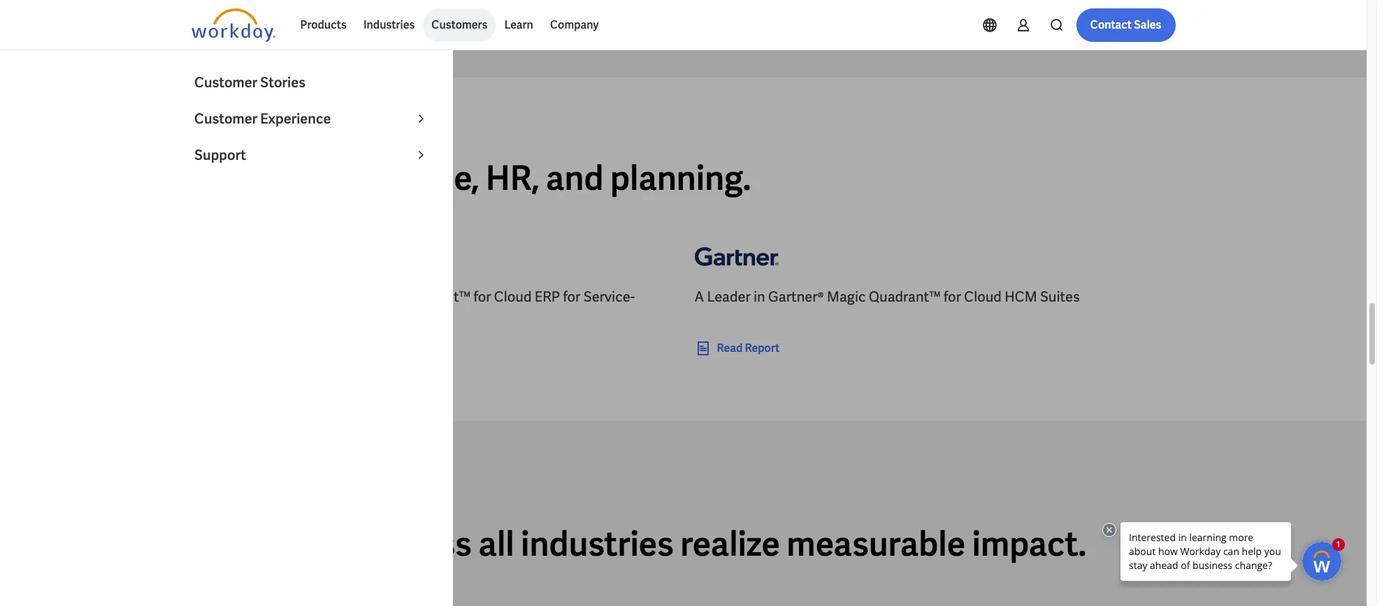 Task type: describe. For each thing, give the bounding box(es) containing it.
1 for from the left
[[474, 288, 491, 306]]

quadrant™ inside a leader in 2023 gartner® magic quadrant™ for cloud erp for service- centric enterprises
[[399, 288, 471, 306]]

hr,
[[486, 157, 539, 200]]

go to the homepage image
[[191, 8, 275, 42]]

company
[[550, 17, 599, 32]]

measurable
[[787, 523, 965, 567]]

read
[[717, 341, 743, 356]]

magic inside a leader in 2023 gartner® magic quadrant™ for cloud erp for service- centric enterprises
[[357, 288, 396, 306]]

impact.
[[972, 523, 1086, 567]]

in for gartner®
[[754, 288, 765, 306]]

products
[[300, 17, 347, 32]]

gartner® inside a leader in 2023 gartner® magic quadrant™ for cloud erp for service- centric enterprises
[[298, 288, 354, 306]]

customers
[[432, 17, 488, 32]]

contact sales
[[1090, 17, 1161, 32]]

gartner image
[[694, 237, 778, 276]]

say
[[274, 123, 292, 136]]

products button
[[292, 8, 355, 42]]

report
[[745, 341, 780, 356]]

stories
[[260, 73, 306, 92]]

support
[[194, 146, 246, 164]]

customer for customer experience
[[194, 110, 257, 128]]

across
[[371, 523, 472, 567]]

a for a leader in 2023 gartner® magic quadrant™ for cloud erp for service- centric enterprises
[[191, 288, 201, 306]]

customer stories link
[[186, 64, 438, 101]]

industries
[[521, 523, 674, 567]]

hcm
[[1005, 288, 1037, 306]]

enterprises
[[241, 308, 313, 326]]

leader for a leader in gartner® magic quadrant™ for cloud hcm suites
[[707, 288, 751, 306]]

service-
[[583, 288, 635, 306]]

2023
[[265, 288, 295, 306]]

support button
[[186, 137, 438, 173]]

a leader in gartner® magic quadrant™ for cloud hcm suites
[[694, 288, 1080, 306]]

in for 2023
[[250, 288, 262, 306]]

2 for from the left
[[563, 288, 580, 306]]

industries button
[[355, 8, 423, 42]]

experience
[[260, 110, 331, 128]]



Task type: locate. For each thing, give the bounding box(es) containing it.
leader inside a leader in 2023 gartner® magic quadrant™ for cloud erp for service- centric enterprises
[[204, 288, 247, 306]]

1 magic from the left
[[357, 288, 396, 306]]

in inside a leader in 2023 gartner® magic quadrant™ for cloud erp for service- centric enterprises
[[250, 288, 262, 306]]

in
[[323, 157, 352, 200], [250, 288, 262, 306], [754, 288, 765, 306]]

2 customer from the top
[[194, 110, 257, 128]]

2 gartner® from the left
[[768, 288, 824, 306]]

what analysts say
[[191, 123, 292, 136]]

0 horizontal spatial magic
[[357, 288, 396, 306]]

customer experience
[[194, 110, 331, 128]]

customer experience button
[[186, 101, 438, 137]]

2 quadrant™ from the left
[[869, 288, 941, 306]]

industries
[[363, 17, 415, 32]]

read report link
[[694, 341, 780, 358]]

a for a leader in finance, hr, and planning.
[[191, 157, 215, 200]]

0 horizontal spatial leader
[[204, 288, 247, 306]]

0 horizontal spatial for
[[474, 288, 491, 306]]

cloud
[[494, 288, 532, 306], [964, 288, 1002, 306]]

1 cloud from the left
[[494, 288, 532, 306]]

cloud inside a leader in 2023 gartner® magic quadrant™ for cloud erp for service- centric enterprises
[[494, 288, 532, 306]]

2 horizontal spatial in
[[754, 288, 765, 306]]

planning.
[[610, 157, 751, 200]]

3 for from the left
[[944, 288, 961, 306]]

2 horizontal spatial for
[[944, 288, 961, 306]]

customer inside dropdown button
[[194, 110, 257, 128]]

companies across all industries realize measurable impact.
[[191, 523, 1086, 567]]

1 leader from the left
[[204, 288, 247, 306]]

and
[[546, 157, 604, 200]]

all
[[478, 523, 514, 567]]

1 customer from the top
[[194, 73, 257, 92]]

1 horizontal spatial for
[[563, 288, 580, 306]]

1 horizontal spatial cloud
[[964, 288, 1002, 306]]

customers button
[[423, 8, 496, 42]]

0 horizontal spatial quadrant™
[[399, 288, 471, 306]]

cloud left hcm on the right
[[964, 288, 1002, 306]]

gartner® right 2023
[[298, 288, 354, 306]]

magic
[[357, 288, 396, 306], [827, 288, 866, 306]]

leader up centric
[[204, 288, 247, 306]]

a leader in 2023 gartner® magic quadrant™ for cloud erp for service- centric enterprises
[[191, 288, 635, 326]]

what
[[191, 123, 220, 136]]

in down gartner image
[[754, 288, 765, 306]]

for
[[474, 288, 491, 306], [563, 288, 580, 306], [944, 288, 961, 306]]

leader
[[221, 157, 317, 200]]

a up centric
[[191, 288, 201, 306]]

a inside a leader in 2023 gartner® magic quadrant™ for cloud erp for service- centric enterprises
[[191, 288, 201, 306]]

customer up 'support'
[[194, 110, 257, 128]]

0 vertical spatial customer
[[194, 73, 257, 92]]

0 horizontal spatial in
[[250, 288, 262, 306]]

centric
[[191, 308, 238, 326]]

0 horizontal spatial cloud
[[494, 288, 532, 306]]

for left 'erp'
[[474, 288, 491, 306]]

gartner® up report
[[768, 288, 824, 306]]

1 horizontal spatial leader
[[707, 288, 751, 306]]

companies
[[191, 523, 364, 567]]

for right 'erp'
[[563, 288, 580, 306]]

0 horizontal spatial gartner®
[[298, 288, 354, 306]]

1 gartner® from the left
[[298, 288, 354, 306]]

erp
[[535, 288, 560, 306]]

read report
[[717, 341, 780, 356]]

a down gartner image
[[694, 288, 704, 306]]

customer
[[194, 73, 257, 92], [194, 110, 257, 128]]

leader for a leader in 2023 gartner® magic quadrant™ for cloud erp for service- centric enterprises
[[204, 288, 247, 306]]

a for a leader in gartner® magic quadrant™ for cloud hcm suites
[[694, 288, 704, 306]]

company button
[[542, 8, 607, 42]]

a leader in finance, hr, and planning.
[[191, 157, 751, 200]]

in for finance,
[[323, 157, 352, 200]]

gartner®
[[298, 288, 354, 306], [768, 288, 824, 306]]

leader
[[204, 288, 247, 306], [707, 288, 751, 306]]

leader down gartner image
[[707, 288, 751, 306]]

for left hcm on the right
[[944, 288, 961, 306]]

customer for customer stories
[[194, 73, 257, 92]]

customer up what analysts say
[[194, 73, 257, 92]]

1 vertical spatial customer
[[194, 110, 257, 128]]

analysts
[[222, 123, 272, 136]]

learn button
[[496, 8, 542, 42]]

1 horizontal spatial quadrant™
[[869, 288, 941, 306]]

in down customer experience dropdown button at left top
[[323, 157, 352, 200]]

realize
[[680, 523, 780, 567]]

2 cloud from the left
[[964, 288, 1002, 306]]

contact sales link
[[1076, 8, 1175, 42]]

contact
[[1090, 17, 1132, 32]]

2 leader from the left
[[707, 288, 751, 306]]

in left 2023
[[250, 288, 262, 306]]

sales
[[1134, 17, 1161, 32]]

a down what
[[191, 157, 215, 200]]

cloud left 'erp'
[[494, 288, 532, 306]]

1 quadrant™ from the left
[[399, 288, 471, 306]]

1 horizontal spatial gartner®
[[768, 288, 824, 306]]

quadrant™
[[399, 288, 471, 306], [869, 288, 941, 306]]

1 horizontal spatial magic
[[827, 288, 866, 306]]

finance,
[[358, 157, 479, 200]]

a
[[191, 157, 215, 200], [191, 288, 201, 306], [694, 288, 704, 306]]

suites
[[1040, 288, 1080, 306]]

learn
[[504, 17, 533, 32]]

customer stories
[[194, 73, 306, 92]]

1 horizontal spatial in
[[323, 157, 352, 200]]

2 magic from the left
[[827, 288, 866, 306]]



Task type: vqa. For each thing, say whether or not it's contained in the screenshot.
Ai
no



